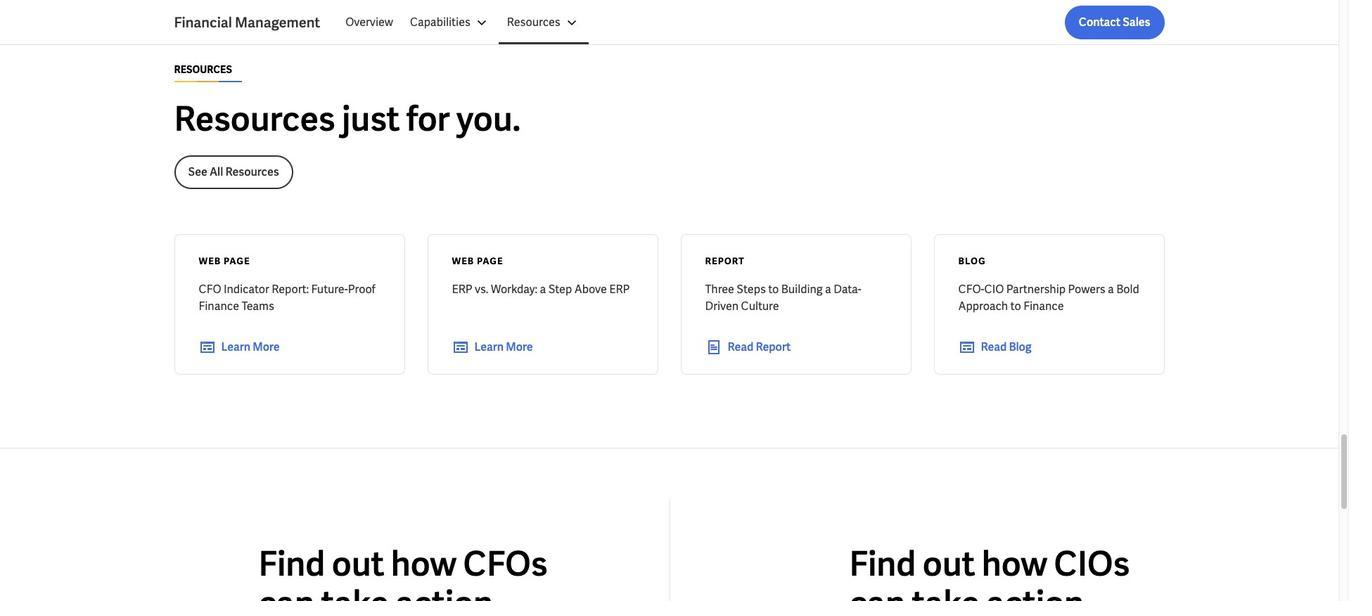 Task type: describe. For each thing, give the bounding box(es) containing it.
see
[[188, 165, 207, 179]]

resources button
[[499, 6, 589, 39]]

action. for cios
[[987, 582, 1093, 602]]

1 a from the left
[[540, 282, 546, 297]]

indicator
[[224, 282, 269, 297]]

for
[[407, 97, 450, 141]]

read for read blog
[[981, 340, 1007, 355]]

cfo-
[[959, 282, 985, 297]]

contact sales link
[[1065, 6, 1165, 39]]

workday:
[[491, 282, 538, 297]]

find for find out how cios can take action.
[[850, 542, 916, 586]]

learn more button for report:
[[199, 339, 380, 356]]

take for find out how cios can take action.
[[912, 582, 980, 602]]

can for find out how cios can take action.
[[850, 582, 906, 602]]

learn more for indicator
[[221, 340, 280, 355]]

more for report:
[[253, 340, 280, 355]]

0 vertical spatial report
[[705, 255, 745, 267]]

capabilities button
[[402, 6, 499, 39]]

find out how cios can take action.
[[850, 542, 1130, 602]]

read blog
[[981, 340, 1032, 355]]

take for find out how cfos can take action.
[[321, 582, 389, 602]]

contact sales
[[1079, 15, 1151, 30]]

financial management
[[174, 13, 320, 32]]

a for three
[[825, 282, 832, 297]]

learn more for vs.
[[475, 340, 533, 355]]

find for find out how cfos can take action.
[[259, 542, 325, 586]]

action. for cfos
[[396, 582, 501, 602]]

finance inside "cfo-cio partnership powers a bold approach to finance"
[[1024, 299, 1064, 314]]

read for read report
[[728, 340, 754, 355]]

capabilities
[[410, 15, 471, 30]]

overview
[[346, 15, 393, 30]]

list containing overview
[[337, 6, 1165, 39]]

report inside read report button
[[756, 340, 791, 355]]

step
[[549, 282, 572, 297]]

web page for indicator
[[199, 255, 250, 267]]

approach
[[959, 299, 1008, 314]]

2 vertical spatial resources
[[225, 165, 279, 179]]

web page for vs.
[[452, 255, 504, 267]]

read report button
[[705, 339, 887, 356]]

teams
[[242, 299, 274, 314]]

resources for resources
[[507, 15, 561, 30]]

powers
[[1068, 282, 1106, 297]]

culture
[[741, 299, 779, 314]]

proof
[[348, 282, 376, 297]]

vs.
[[475, 282, 489, 297]]

how for cios
[[982, 542, 1048, 586]]

can for find out how cfos can take action.
[[259, 582, 314, 602]]

read report
[[728, 340, 791, 355]]

more for workday:
[[506, 340, 533, 355]]

driven
[[705, 299, 739, 314]]

out for find out how cios can take action.
[[923, 542, 975, 586]]

management
[[235, 13, 320, 32]]

to inside "cfo-cio partnership powers a bold approach to finance"
[[1011, 299, 1021, 314]]

2 erp from the left
[[609, 282, 630, 297]]

overview link
[[337, 6, 402, 39]]

read blog button
[[959, 339, 1140, 356]]

three steps to building a data- driven culture
[[705, 282, 862, 314]]

report:
[[272, 282, 309, 297]]



Task type: locate. For each thing, give the bounding box(es) containing it.
0 horizontal spatial learn more button
[[199, 339, 380, 356]]

page for indicator
[[224, 255, 250, 267]]

a inside "cfo-cio partnership powers a bold approach to finance"
[[1108, 282, 1114, 297]]

1 web from the left
[[199, 255, 221, 267]]

2 web page from the left
[[452, 255, 504, 267]]

find inside find out how cios can take action.
[[850, 542, 916, 586]]

out for find out how cfos can take action.
[[332, 542, 384, 586]]

0 horizontal spatial find
[[259, 542, 325, 586]]

find inside find out how cfos can take action.
[[259, 542, 325, 586]]

cio
[[985, 282, 1004, 297]]

0 vertical spatial resources
[[507, 15, 561, 30]]

find
[[259, 542, 325, 586], [850, 542, 916, 586]]

cfo
[[199, 282, 221, 297]]

see all resources
[[188, 165, 279, 179]]

you.
[[457, 97, 521, 141]]

1 vertical spatial report
[[756, 340, 791, 355]]

resources just for you.
[[174, 97, 521, 141]]

1 horizontal spatial read
[[981, 340, 1007, 355]]

how for cfos
[[391, 542, 457, 586]]

2 take from the left
[[912, 582, 980, 602]]

1 learn more from the left
[[221, 340, 280, 355]]

learn more button down cfo indicator report: future-proof finance teams at the left of page
[[199, 339, 380, 356]]

partnership
[[1007, 282, 1066, 297]]

1 horizontal spatial blog
[[1009, 340, 1032, 355]]

blog up the cfo-
[[959, 255, 986, 267]]

cfos
[[463, 542, 548, 586]]

2 more from the left
[[506, 340, 533, 355]]

report
[[705, 255, 745, 267], [756, 340, 791, 355]]

take inside find out how cios can take action.
[[912, 582, 980, 602]]

1 horizontal spatial learn more
[[475, 340, 533, 355]]

resources inside dropdown button
[[507, 15, 561, 30]]

0 horizontal spatial how
[[391, 542, 457, 586]]

sales
[[1123, 15, 1151, 30]]

0 horizontal spatial web page
[[199, 255, 250, 267]]

0 horizontal spatial blog
[[959, 255, 986, 267]]

learn down vs.
[[475, 340, 504, 355]]

financial management link
[[174, 13, 337, 32]]

read down the approach
[[981, 340, 1007, 355]]

learn more button for workday:
[[452, 339, 634, 356]]

erp
[[452, 282, 473, 297], [609, 282, 630, 297]]

web page up "cfo"
[[199, 255, 250, 267]]

2 learn more from the left
[[475, 340, 533, 355]]

page up indicator
[[224, 255, 250, 267]]

resources
[[174, 63, 232, 76]]

1 find from the left
[[259, 542, 325, 586]]

cfo indicator report: future-proof finance teams
[[199, 282, 376, 314]]

how inside find out how cfos can take action.
[[391, 542, 457, 586]]

out inside find out how cios can take action.
[[923, 542, 975, 586]]

0 horizontal spatial more
[[253, 340, 280, 355]]

blog
[[959, 255, 986, 267], [1009, 340, 1032, 355]]

to inside three steps to building a data- driven culture
[[769, 282, 779, 297]]

a
[[540, 282, 546, 297], [825, 282, 832, 297], [1108, 282, 1114, 297]]

0 horizontal spatial a
[[540, 282, 546, 297]]

1 horizontal spatial learn
[[475, 340, 504, 355]]

learn down "teams" on the left of page
[[221, 340, 251, 355]]

1 horizontal spatial web page
[[452, 255, 504, 267]]

a inside three steps to building a data- driven culture
[[825, 282, 832, 297]]

1 can from the left
[[259, 582, 314, 602]]

a left data-
[[825, 282, 832, 297]]

action. inside find out how cios can take action.
[[987, 582, 1093, 602]]

1 horizontal spatial learn more button
[[452, 339, 634, 356]]

find out how cfos can take action.
[[259, 542, 548, 602]]

finance inside cfo indicator report: future-proof finance teams
[[199, 299, 239, 314]]

learn for vs.
[[475, 340, 504, 355]]

to up the culture
[[769, 282, 779, 297]]

1 horizontal spatial find
[[850, 542, 916, 586]]

erp right 'above' on the left
[[609, 282, 630, 297]]

2 finance from the left
[[1024, 299, 1064, 314]]

finance down partnership
[[1024, 299, 1064, 314]]

2 page from the left
[[477, 255, 504, 267]]

1 horizontal spatial more
[[506, 340, 533, 355]]

1 horizontal spatial a
[[825, 282, 832, 297]]

1 horizontal spatial finance
[[1024, 299, 1064, 314]]

learn more down workday:
[[475, 340, 533, 355]]

0 horizontal spatial page
[[224, 255, 250, 267]]

cios
[[1054, 542, 1130, 586]]

0 vertical spatial blog
[[959, 255, 986, 267]]

1 vertical spatial resources
[[174, 97, 335, 141]]

above
[[575, 282, 607, 297]]

a left 'bold'
[[1108, 282, 1114, 297]]

web
[[199, 255, 221, 267], [452, 255, 474, 267]]

page
[[224, 255, 250, 267], [477, 255, 504, 267]]

2 learn from the left
[[475, 340, 504, 355]]

1 web page from the left
[[199, 255, 250, 267]]

action.
[[396, 582, 501, 602], [987, 582, 1093, 602]]

web for cfo
[[199, 255, 221, 267]]

to down partnership
[[1011, 299, 1021, 314]]

0 horizontal spatial finance
[[199, 299, 239, 314]]

all
[[210, 165, 223, 179]]

3 a from the left
[[1108, 282, 1114, 297]]

1 horizontal spatial report
[[756, 340, 791, 355]]

1 horizontal spatial can
[[850, 582, 906, 602]]

contact
[[1079, 15, 1121, 30]]

more down "teams" on the left of page
[[253, 340, 280, 355]]

web for erp
[[452, 255, 474, 267]]

2 how from the left
[[982, 542, 1048, 586]]

1 horizontal spatial erp
[[609, 282, 630, 297]]

0 horizontal spatial report
[[705, 255, 745, 267]]

see all resources link
[[174, 155, 293, 189]]

resources for resources just for you.
[[174, 97, 335, 141]]

2 horizontal spatial a
[[1108, 282, 1114, 297]]

2 web from the left
[[452, 255, 474, 267]]

1 horizontal spatial web
[[452, 255, 474, 267]]

erp vs. workday: a step above erp
[[452, 282, 630, 297]]

learn for indicator
[[221, 340, 251, 355]]

2 action. from the left
[[987, 582, 1093, 602]]

can
[[259, 582, 314, 602], [850, 582, 906, 602]]

three
[[705, 282, 735, 297]]

list
[[337, 6, 1165, 39]]

1 out from the left
[[332, 542, 384, 586]]

finance
[[199, 299, 239, 314], [1024, 299, 1064, 314]]

web page up vs.
[[452, 255, 504, 267]]

can inside find out how cios can take action.
[[850, 582, 906, 602]]

to
[[769, 282, 779, 297], [1011, 299, 1021, 314]]

erp left vs.
[[452, 282, 473, 297]]

0 horizontal spatial web
[[199, 255, 221, 267]]

more
[[253, 340, 280, 355], [506, 340, 533, 355]]

bold
[[1117, 282, 1140, 297]]

1 vertical spatial to
[[1011, 299, 1021, 314]]

a for cfo-
[[1108, 282, 1114, 297]]

1 page from the left
[[224, 255, 250, 267]]

1 more from the left
[[253, 340, 280, 355]]

0 horizontal spatial learn
[[221, 340, 251, 355]]

2 out from the left
[[923, 542, 975, 586]]

0 horizontal spatial erp
[[452, 282, 473, 297]]

2 learn more button from the left
[[452, 339, 634, 356]]

1 read from the left
[[728, 340, 754, 355]]

1 take from the left
[[321, 582, 389, 602]]

read
[[728, 340, 754, 355], [981, 340, 1007, 355]]

finance down "cfo"
[[199, 299, 239, 314]]

2 read from the left
[[981, 340, 1007, 355]]

learn more
[[221, 340, 280, 355], [475, 340, 533, 355]]

how
[[391, 542, 457, 586], [982, 542, 1048, 586]]

take inside find out how cfos can take action.
[[321, 582, 389, 602]]

0 horizontal spatial can
[[259, 582, 314, 602]]

resources
[[507, 15, 561, 30], [174, 97, 335, 141], [225, 165, 279, 179]]

report down the culture
[[756, 340, 791, 355]]

action. inside find out how cfos can take action.
[[396, 582, 501, 602]]

1 horizontal spatial action.
[[987, 582, 1093, 602]]

take
[[321, 582, 389, 602], [912, 582, 980, 602]]

report up three
[[705, 255, 745, 267]]

0 horizontal spatial learn more
[[221, 340, 280, 355]]

1 action. from the left
[[396, 582, 501, 602]]

financial
[[174, 13, 232, 32]]

out
[[332, 542, 384, 586], [923, 542, 975, 586]]

2 find from the left
[[850, 542, 916, 586]]

1 finance from the left
[[199, 299, 239, 314]]

out inside find out how cfos can take action.
[[332, 542, 384, 586]]

read down driven
[[728, 340, 754, 355]]

web page
[[199, 255, 250, 267], [452, 255, 504, 267]]

menu containing overview
[[337, 6, 589, 39]]

1 learn from the left
[[221, 340, 251, 355]]

1 horizontal spatial page
[[477, 255, 504, 267]]

steps
[[737, 282, 766, 297]]

1 vertical spatial blog
[[1009, 340, 1032, 355]]

1 how from the left
[[391, 542, 457, 586]]

0 horizontal spatial out
[[332, 542, 384, 586]]

cfo-cio partnership powers a bold approach to finance
[[959, 282, 1140, 314]]

data-
[[834, 282, 862, 297]]

1 horizontal spatial how
[[982, 542, 1048, 586]]

a left the step
[[540, 282, 546, 297]]

can inside find out how cfos can take action.
[[259, 582, 314, 602]]

learn
[[221, 340, 251, 355], [475, 340, 504, 355]]

learn more button
[[199, 339, 380, 356], [452, 339, 634, 356]]

1 horizontal spatial out
[[923, 542, 975, 586]]

more down workday:
[[506, 340, 533, 355]]

future-
[[311, 282, 348, 297]]

0 horizontal spatial take
[[321, 582, 389, 602]]

0 horizontal spatial action.
[[396, 582, 501, 602]]

blog inside button
[[1009, 340, 1032, 355]]

0 vertical spatial to
[[769, 282, 779, 297]]

0 horizontal spatial read
[[728, 340, 754, 355]]

just
[[342, 97, 400, 141]]

page up vs.
[[477, 255, 504, 267]]

blog down "cfo-cio partnership powers a bold approach to finance"
[[1009, 340, 1032, 355]]

2 can from the left
[[850, 582, 906, 602]]

2 a from the left
[[825, 282, 832, 297]]

1 learn more button from the left
[[199, 339, 380, 356]]

menu
[[337, 6, 589, 39]]

1 erp from the left
[[452, 282, 473, 297]]

learn more button down "erp vs. workday: a step above erp"
[[452, 339, 634, 356]]

building
[[782, 282, 823, 297]]

learn more down "teams" on the left of page
[[221, 340, 280, 355]]

how inside find out how cios can take action.
[[982, 542, 1048, 586]]

0 horizontal spatial to
[[769, 282, 779, 297]]

1 horizontal spatial take
[[912, 582, 980, 602]]

1 horizontal spatial to
[[1011, 299, 1021, 314]]

page for vs.
[[477, 255, 504, 267]]



Task type: vqa. For each thing, say whether or not it's contained in the screenshot.
ERP vs. Workday: a Step Above ERP
yes



